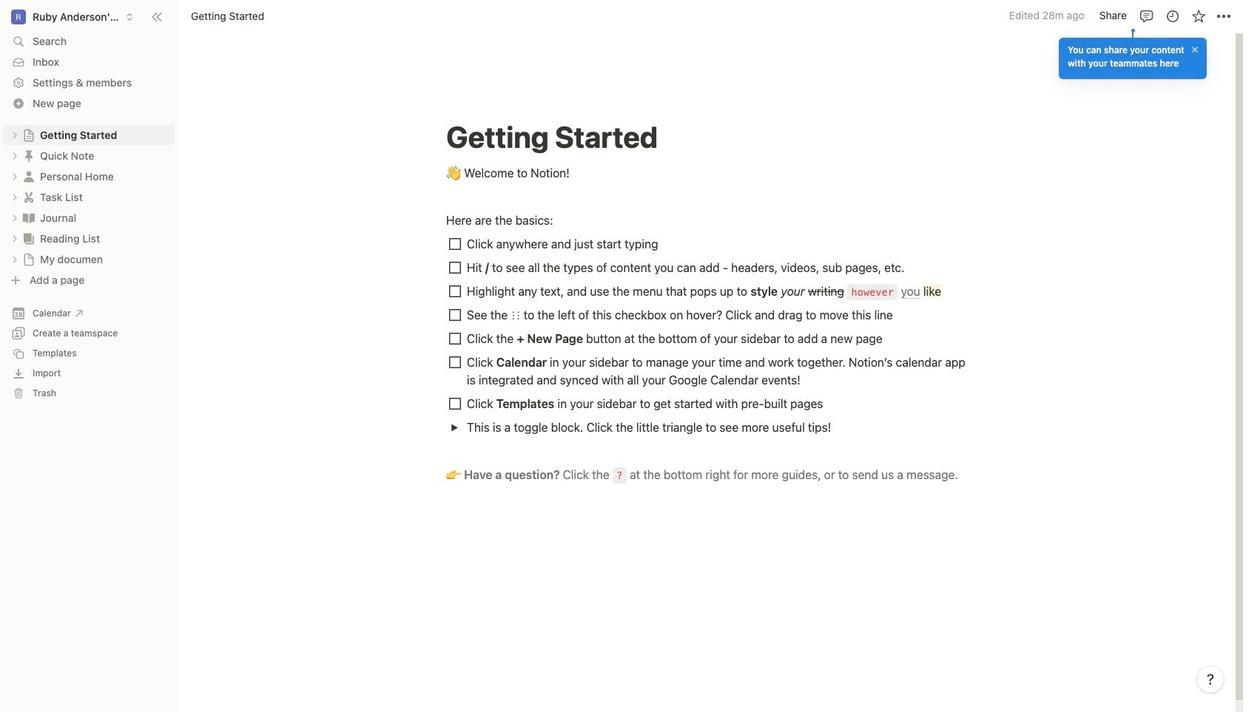 Task type: describe. For each thing, give the bounding box(es) containing it.
3 open image from the top
[[10, 193, 19, 202]]



Task type: vqa. For each thing, say whether or not it's contained in the screenshot.
🥑 image
no



Task type: locate. For each thing, give the bounding box(es) containing it.
1 vertical spatial open image
[[10, 172, 19, 181]]

comments image
[[1140, 9, 1155, 23]]

change page icon image
[[22, 128, 36, 142], [21, 148, 36, 163], [21, 169, 36, 184], [21, 190, 36, 205], [21, 211, 36, 225], [21, 231, 36, 246], [22, 253, 36, 266]]

2 open image from the top
[[10, 172, 19, 181]]

2 vertical spatial open image
[[10, 193, 19, 202]]

open image
[[10, 131, 19, 140], [10, 214, 19, 222], [10, 234, 19, 243], [10, 255, 19, 264], [450, 424, 459, 432]]

👋 image
[[446, 163, 461, 182]]

favorite image
[[1192, 9, 1206, 23]]

1 open image from the top
[[10, 151, 19, 160]]

👉 image
[[446, 465, 461, 484]]

updates image
[[1166, 9, 1180, 23]]

open image
[[10, 151, 19, 160], [10, 172, 19, 181], [10, 193, 19, 202]]

close sidebar image
[[151, 11, 163, 23]]

0 vertical spatial open image
[[10, 151, 19, 160]]



